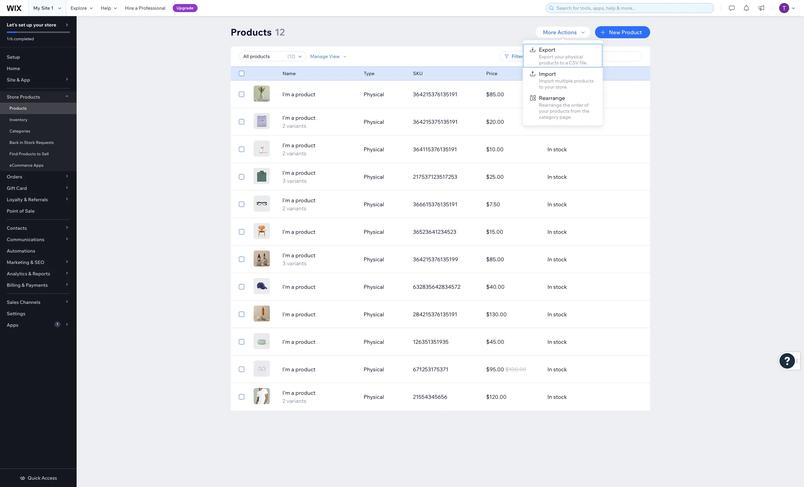 Task type: describe. For each thing, give the bounding box(es) containing it.
find products to sell link
[[0, 149, 77, 160]]

$7.50
[[486, 201, 500, 208]]

find
[[9, 152, 18, 157]]

9 i'm from the top
[[282, 311, 290, 318]]

physical for 671253175371
[[364, 367, 384, 373]]

professional
[[139, 5, 165, 11]]

sales channels button
[[0, 297, 77, 308]]

in stock link for 364215376135191
[[543, 86, 617, 102]]

site & app
[[7, 77, 30, 83]]

loyalty & referrals button
[[0, 194, 77, 206]]

in stock for 364215375135191
[[547, 119, 567, 125]]

physical link for 217537123517253
[[360, 169, 409, 185]]

8 product from the top
[[295, 284, 315, 291]]

$85.00 link for 364215376135191
[[482, 86, 543, 102]]

to inside export export your physical products to a csv file.
[[560, 60, 564, 66]]

products inside "link"
[[19, 152, 36, 157]]

more actions
[[543, 29, 577, 36]]

stock for 632835642834572
[[553, 284, 567, 291]]

$120.00
[[486, 394, 507, 401]]

Search for tools, apps, help & more... field
[[554, 3, 712, 13]]

stock for 671253175371
[[553, 367, 567, 373]]

physical link for 36523641234523
[[360, 224, 409, 240]]

in stock link for 364215376135199
[[543, 252, 617, 268]]

126351351935
[[413, 339, 449, 346]]

ecommerce apps link
[[0, 160, 77, 171]]

i'm a product 3 variants for 217537123517253
[[282, 170, 315, 184]]

)
[[294, 53, 295, 59]]

1 import from the top
[[539, 71, 556, 77]]

12 for products 12
[[275, 26, 285, 38]]

physical for 217537123517253
[[364, 174, 384, 180]]

analytics & reports button
[[0, 268, 77, 280]]

12 i'm from the top
[[282, 390, 290, 397]]

physical for 21554345656
[[364, 394, 384, 401]]

your inside rearrange rearrange the order of your products from the category page.
[[539, 108, 549, 114]]

$130.00 link
[[482, 307, 543, 323]]

your inside sidebar element
[[33, 22, 43, 28]]

217537123517253
[[413, 174, 457, 180]]

physical for 36523641234523
[[364, 229, 384, 236]]

$40.00 link
[[482, 279, 543, 295]]

physical for 364215375135191
[[364, 119, 384, 125]]

back
[[9, 140, 19, 145]]

in stock link for 217537123517253
[[543, 169, 617, 185]]

of inside rearrange rearrange the order of your products from the category page.
[[584, 102, 589, 108]]

site & app button
[[0, 74, 77, 86]]

physical link for 364115376135191
[[360, 141, 409, 158]]

physical link for 21554345656
[[360, 389, 409, 406]]

36523641234523
[[413, 229, 456, 236]]

i'm a product 2 variants for 366615376135191
[[282, 197, 315, 212]]

1 rearrange from the top
[[539, 95, 565, 101]]

0 vertical spatial inventory
[[547, 71, 568, 77]]

in stock link for 366615376135191
[[543, 197, 617, 213]]

$85.00 for 364215376135191
[[486, 91, 504, 98]]

9 product from the top
[[295, 311, 315, 318]]

stock for 364215376135199
[[553, 256, 567, 263]]

217537123517253 link
[[409, 169, 482, 185]]

sell
[[42, 152, 49, 157]]

sales
[[7, 300, 19, 306]]

in for 632835642834572
[[547, 284, 552, 291]]

set
[[18, 22, 25, 28]]

help button
[[97, 0, 121, 16]]

1/6 completed
[[7, 36, 34, 41]]

1 horizontal spatial site
[[41, 5, 50, 11]]

page.
[[560, 114, 572, 120]]

in for 21554345656
[[547, 394, 552, 401]]

12 product from the top
[[295, 390, 315, 397]]

in for 364215375135191
[[547, 119, 552, 125]]

in stock link for 284215376135191
[[543, 307, 617, 323]]

10 i'm from the top
[[282, 339, 290, 346]]

2 for 364115376135191
[[282, 150, 285, 157]]

671253175371
[[413, 367, 448, 373]]

11 i'm from the top
[[282, 367, 290, 373]]

7 i'm from the top
[[282, 252, 290, 259]]

sale
[[25, 208, 35, 214]]

$45.00
[[486, 339, 504, 346]]

setup
[[7, 54, 20, 60]]

up
[[26, 22, 32, 28]]

11 product from the top
[[295, 367, 315, 373]]

setup link
[[0, 51, 77, 63]]

let's
[[7, 22, 17, 28]]

1 horizontal spatial apps
[[33, 163, 44, 168]]

categories link
[[0, 126, 77, 137]]

manage view
[[310, 53, 340, 59]]

orders button
[[0, 171, 77, 183]]

product
[[622, 29, 642, 36]]

in stock for 671253175371
[[547, 367, 567, 373]]

quick access
[[28, 476, 57, 482]]

366615376135191 link
[[409, 197, 482, 213]]

new
[[609, 29, 620, 36]]

$10.00
[[486, 146, 504, 153]]

physical
[[565, 54, 583, 60]]

in stock link for 671253175371
[[543, 362, 617, 378]]

$7.50 link
[[482, 197, 543, 213]]

from
[[571, 108, 581, 114]]

1 inside sidebar element
[[57, 323, 58, 327]]

in stock link for 21554345656
[[543, 389, 617, 406]]

seo
[[35, 260, 44, 266]]

contacts button
[[0, 223, 77, 234]]

variants for 364215376135199
[[287, 260, 307, 267]]

menu containing export
[[523, 44, 603, 122]]

$100.00
[[505, 367, 526, 373]]

hire
[[125, 5, 134, 11]]

i'm a product 3 variants for 364215376135199
[[282, 252, 315, 267]]

actions
[[557, 29, 577, 36]]

in for 364215376135191
[[547, 91, 552, 98]]

284215376135191
[[413, 311, 457, 318]]

5 product from the top
[[295, 197, 315, 204]]

$45.00 link
[[482, 334, 543, 350]]

in stock link for 36523641234523
[[543, 224, 617, 240]]

products inside import import multiple products to your store.
[[574, 78, 594, 84]]

in stock link for 364115376135191
[[543, 141, 617, 158]]

payments
[[26, 283, 48, 289]]

physical for 364115376135191
[[364, 146, 384, 153]]

gift
[[7, 185, 15, 192]]

inventory link
[[0, 114, 77, 126]]

0 horizontal spatial the
[[563, 102, 570, 108]]

i'm a product 2 variants for 364115376135191
[[282, 142, 315, 157]]

in for 366615376135191
[[547, 201, 552, 208]]

home link
[[0, 63, 77, 74]]

products 12
[[231, 26, 285, 38]]

2 import from the top
[[539, 78, 554, 84]]

stock for 364115376135191
[[553, 146, 567, 153]]

view
[[329, 53, 340, 59]]

stock for 366615376135191
[[553, 201, 567, 208]]

ecommerce apps
[[9, 163, 44, 168]]

products link
[[0, 103, 77, 114]]

price
[[486, 71, 497, 77]]

file.
[[580, 60, 587, 66]]

in stock link for 632835642834572
[[543, 279, 617, 295]]

6 product from the top
[[295, 229, 315, 236]]

to inside find products to sell "link"
[[37, 152, 41, 157]]

upgrade button
[[173, 4, 197, 12]]

stock for 284215376135191
[[553, 311, 567, 318]]

categories
[[9, 129, 30, 134]]

store
[[44, 22, 56, 28]]

i'm a product 2 variants for 364215375135191
[[282, 115, 315, 129]]

of inside sidebar element
[[19, 208, 24, 214]]

physical link for 364215376135191
[[360, 86, 409, 102]]

point of sale link
[[0, 206, 77, 217]]

364215376135199
[[413, 256, 458, 263]]

reports
[[32, 271, 50, 277]]

find products to sell
[[9, 152, 49, 157]]

in
[[20, 140, 23, 145]]

i'm a product for 632835642834572
[[282, 284, 315, 291]]

type
[[364, 71, 374, 77]]

6 i'm from the top
[[282, 229, 290, 236]]

3 product from the top
[[295, 142, 315, 149]]

requests
[[36, 140, 54, 145]]

i'm a product link for 632835642834572
[[278, 283, 360, 291]]

to inside import import multiple products to your store.
[[539, 84, 543, 90]]

in stock link for 364215375135191
[[543, 114, 617, 130]]

quick
[[28, 476, 41, 482]]

marketing
[[7, 260, 29, 266]]

Unsaved view field
[[241, 52, 285, 61]]

i'm a product 2 variants for 21554345656
[[282, 390, 315, 405]]

access
[[42, 476, 57, 482]]

$10.00 link
[[482, 141, 543, 158]]

2 rearrange from the top
[[539, 102, 562, 108]]

1 export from the top
[[539, 46, 555, 53]]

284215376135191 link
[[409, 307, 482, 323]]

7 product from the top
[[295, 252, 315, 259]]

sales channels
[[7, 300, 40, 306]]

in for 671253175371
[[547, 367, 552, 373]]

physical for 366615376135191
[[364, 201, 384, 208]]

126351351935 link
[[409, 334, 482, 350]]

i'm a product for 36523641234523
[[282, 229, 315, 236]]

in for 364215376135199
[[547, 256, 552, 263]]

in for 126351351935
[[547, 339, 552, 346]]

671253175371 link
[[409, 362, 482, 378]]

i'm a product for 284215376135191
[[282, 311, 315, 318]]

physical for 632835642834572
[[364, 284, 384, 291]]



Task type: locate. For each thing, give the bounding box(es) containing it.
a inside export export your physical products to a csv file.
[[565, 60, 568, 66]]

your right up
[[33, 22, 43, 28]]

1 in stock link from the top
[[543, 86, 617, 102]]

1 $85.00 link from the top
[[482, 86, 543, 102]]

in stock for 21554345656
[[547, 394, 567, 401]]

3 for 364215376135199
[[282, 260, 286, 267]]

Search... field
[[570, 52, 640, 61]]

1 vertical spatial inventory
[[9, 117, 28, 122]]

import up multiple
[[539, 71, 556, 77]]

stock for 21554345656
[[553, 394, 567, 401]]

0 vertical spatial $85.00 link
[[482, 86, 543, 102]]

2 vertical spatial to
[[37, 152, 41, 157]]

manage
[[310, 53, 328, 59]]

app
[[21, 77, 30, 83]]

in stock for 126351351935
[[547, 339, 567, 346]]

6 i'm a product from the top
[[282, 367, 315, 373]]

physical link for 126351351935
[[360, 334, 409, 350]]

4 i'm a product 2 variants from the top
[[282, 390, 315, 405]]

in for 364115376135191
[[547, 146, 552, 153]]

4 product from the top
[[295, 170, 315, 176]]

9 physical from the top
[[364, 311, 384, 318]]

& for loyalty
[[24, 197, 27, 203]]

& left "reports"
[[28, 271, 31, 277]]

2 stock from the top
[[553, 119, 567, 125]]

& inside dropdown button
[[22, 283, 25, 289]]

in stock for 284215376135191
[[547, 311, 567, 318]]

1 horizontal spatial to
[[539, 84, 543, 90]]

let's set up your store
[[7, 22, 56, 28]]

physical for 364215376135191
[[364, 91, 384, 98]]

stock for 364215375135191
[[553, 119, 567, 125]]

0 vertical spatial rearrange
[[539, 95, 565, 101]]

billing & payments
[[7, 283, 48, 289]]

1 right my
[[51, 5, 53, 11]]

5 physical from the top
[[364, 201, 384, 208]]

0 horizontal spatial site
[[7, 77, 16, 83]]

2 in from the top
[[547, 119, 552, 125]]

1 vertical spatial to
[[539, 84, 543, 90]]

communications
[[7, 237, 44, 243]]

of right order
[[584, 102, 589, 108]]

apps down settings
[[7, 323, 18, 329]]

12 in from the top
[[547, 394, 552, 401]]

inventory up multiple
[[547, 71, 568, 77]]

6 stock from the top
[[553, 229, 567, 236]]

0 vertical spatial of
[[584, 102, 589, 108]]

loyalty & referrals
[[7, 197, 48, 203]]

more
[[543, 29, 556, 36]]

apps down find products to sell "link"
[[33, 163, 44, 168]]

variants for 21554345656
[[287, 398, 306, 405]]

billing & payments button
[[0, 280, 77, 291]]

1 vertical spatial 12
[[289, 53, 294, 59]]

products down the file.
[[574, 78, 594, 84]]

12 up name
[[289, 53, 294, 59]]

5 in stock link from the top
[[543, 197, 617, 213]]

point of sale
[[7, 208, 35, 214]]

import
[[539, 71, 556, 77], [539, 78, 554, 84]]

to left sell
[[37, 152, 41, 157]]

ecommerce
[[9, 163, 33, 168]]

6 in stock from the top
[[547, 229, 567, 236]]

7 stock from the top
[[553, 256, 567, 263]]

1 vertical spatial export
[[539, 54, 553, 60]]

1 vertical spatial 3
[[282, 260, 286, 267]]

i'm a product for 126351351935
[[282, 339, 315, 346]]

products down the store
[[9, 106, 27, 111]]

& right billing
[[22, 283, 25, 289]]

in stock for 366615376135191
[[547, 201, 567, 208]]

of left 'sale'
[[19, 208, 24, 214]]

1 horizontal spatial of
[[584, 102, 589, 108]]

orders
[[7, 174, 22, 180]]

my
[[33, 5, 40, 11]]

9 in stock link from the top
[[543, 307, 617, 323]]

12 stock from the top
[[553, 394, 567, 401]]

import import multiple products to your store.
[[539, 71, 594, 90]]

0 vertical spatial to
[[560, 60, 564, 66]]

2 $85.00 from the top
[[486, 256, 504, 263]]

6 physical from the top
[[364, 229, 384, 236]]

1 horizontal spatial the
[[582, 108, 589, 114]]

12 in stock from the top
[[547, 394, 567, 401]]

2 physical from the top
[[364, 119, 384, 125]]

7 physical from the top
[[364, 256, 384, 263]]

inventory inside "inventory" link
[[9, 117, 28, 122]]

1 vertical spatial $85.00
[[486, 256, 504, 263]]

to left csv
[[560, 60, 564, 66]]

2 for 364215375135191
[[282, 123, 285, 129]]

0 horizontal spatial 1
[[51, 5, 53, 11]]

physical for 284215376135191
[[364, 311, 384, 318]]

physical link for 364215375135191
[[360, 114, 409, 130]]

21554345656
[[413, 394, 447, 401]]

in stock
[[547, 91, 567, 98], [547, 119, 567, 125], [547, 146, 567, 153], [547, 174, 567, 180], [547, 201, 567, 208], [547, 229, 567, 236], [547, 256, 567, 263], [547, 284, 567, 291], [547, 311, 567, 318], [547, 339, 567, 346], [547, 367, 567, 373], [547, 394, 567, 401]]

products up multiple
[[539, 60, 559, 66]]

products up products link
[[20, 94, 40, 100]]

2 physical link from the top
[[360, 114, 409, 130]]

8 in stock link from the top
[[543, 279, 617, 295]]

0 vertical spatial 12
[[275, 26, 285, 38]]

stock
[[24, 140, 35, 145]]

364215376135199 link
[[409, 252, 482, 268]]

1 2 from the top
[[282, 123, 285, 129]]

in stock for 632835642834572
[[547, 284, 567, 291]]

3 in stock from the top
[[547, 146, 567, 153]]

marketing & seo
[[7, 260, 44, 266]]

variants for 364115376135191
[[287, 150, 306, 157]]

& for site
[[17, 77, 20, 83]]

$15.00 link
[[482, 224, 543, 240]]

6 in stock link from the top
[[543, 224, 617, 240]]

0 vertical spatial 1
[[51, 5, 53, 11]]

2 vertical spatial products
[[550, 108, 570, 114]]

site right my
[[41, 5, 50, 11]]

variants for 366615376135191
[[287, 205, 306, 212]]

2 i'm a product from the top
[[282, 229, 315, 236]]

$85.00 for 364215376135199
[[486, 256, 504, 263]]

2 in stock link from the top
[[543, 114, 617, 130]]

physical for 364215376135199
[[364, 256, 384, 263]]

$85.00 link up $20.00 link
[[482, 86, 543, 102]]

12 for ( 12 )
[[289, 53, 294, 59]]

7 physical link from the top
[[360, 252, 409, 268]]

in for 36523641234523
[[547, 229, 552, 236]]

2 i'm a product 2 variants from the top
[[282, 142, 315, 157]]

category
[[539, 114, 558, 120]]

8 stock from the top
[[553, 284, 567, 291]]

menu
[[523, 44, 603, 122]]

stock for 364215376135191
[[553, 91, 567, 98]]

your left page.
[[539, 108, 549, 114]]

your inside export export your physical products to a csv file.
[[554, 54, 564, 60]]

8 in stock from the top
[[547, 284, 567, 291]]

2 i'm from the top
[[282, 115, 290, 121]]

explore
[[71, 5, 87, 11]]

variants for 217537123517253
[[287, 178, 307, 184]]

0 vertical spatial products
[[539, 60, 559, 66]]

10 stock from the top
[[553, 339, 567, 346]]

site down home
[[7, 77, 16, 83]]

in for 217537123517253
[[547, 174, 552, 180]]

0 horizontal spatial apps
[[7, 323, 18, 329]]

1 i'm from the top
[[282, 91, 290, 98]]

to left store.
[[539, 84, 543, 90]]

& for billing
[[22, 283, 25, 289]]

the right from
[[582, 108, 589, 114]]

in stock for 364115376135191
[[547, 146, 567, 153]]

4 in from the top
[[547, 174, 552, 180]]

gift card button
[[0, 183, 77, 194]]

3 i'm a product link from the top
[[278, 283, 360, 291]]

& inside "popup button"
[[24, 197, 27, 203]]

products
[[231, 26, 272, 38], [20, 94, 40, 100], [9, 106, 27, 111], [19, 152, 36, 157]]

4 i'm a product from the top
[[282, 311, 315, 318]]

2 i'm a product 3 variants from the top
[[282, 252, 315, 267]]

5 in from the top
[[547, 201, 552, 208]]

loyalty
[[7, 197, 23, 203]]

1 vertical spatial import
[[539, 78, 554, 84]]

hire a professional
[[125, 5, 165, 11]]

physical link for 671253175371
[[360, 362, 409, 378]]

i'm a product link for 126351351935
[[278, 338, 360, 346]]

21554345656 link
[[409, 389, 482, 406]]

stock for 126351351935
[[553, 339, 567, 346]]

1 vertical spatial rearrange
[[539, 102, 562, 108]]

rearrange up the category
[[539, 102, 562, 108]]

settings
[[7, 311, 25, 317]]

5 physical link from the top
[[360, 197, 409, 213]]

3 physical link from the top
[[360, 141, 409, 158]]

variants for 364215375135191
[[287, 123, 306, 129]]

1 product from the top
[[295, 91, 315, 98]]

referrals
[[28, 197, 48, 203]]

8 physical from the top
[[364, 284, 384, 291]]

0 horizontal spatial to
[[37, 152, 41, 157]]

7 in stock link from the top
[[543, 252, 617, 268]]

i'm a product for 364215376135191
[[282, 91, 315, 98]]

order
[[571, 102, 583, 108]]

rearrange down store.
[[539, 95, 565, 101]]

1 $85.00 from the top
[[486, 91, 504, 98]]

in for 284215376135191
[[547, 311, 552, 318]]

in stock for 364215376135191
[[547, 91, 567, 98]]

stock for 217537123517253
[[553, 174, 567, 180]]

products left from
[[550, 108, 570, 114]]

4 in stock link from the top
[[543, 169, 617, 185]]

364215376135191 link
[[409, 86, 482, 102]]

products inside popup button
[[20, 94, 40, 100]]

$85.00 link
[[482, 86, 543, 102], [482, 252, 543, 268]]

the left order
[[563, 102, 570, 108]]

i'm a product link for 36523641234523
[[278, 228, 360, 236]]

$85.00 down price
[[486, 91, 504, 98]]

0 vertical spatial export
[[539, 46, 555, 53]]

0 vertical spatial apps
[[33, 163, 44, 168]]

1 stock from the top
[[553, 91, 567, 98]]

11 stock from the top
[[553, 367, 567, 373]]

physical for 126351351935
[[364, 339, 384, 346]]

10 in stock link from the top
[[543, 334, 617, 350]]

products inside export export your physical products to a csv file.
[[539, 60, 559, 66]]

& right loyalty
[[24, 197, 27, 203]]

your left store.
[[544, 84, 554, 90]]

$15.00
[[486, 229, 503, 236]]

36523641234523 link
[[409, 224, 482, 240]]

sku
[[413, 71, 423, 77]]

4 stock from the top
[[553, 174, 567, 180]]

5 i'm a product link from the top
[[278, 338, 360, 346]]

1 vertical spatial 1
[[57, 323, 58, 327]]

products up ecommerce apps
[[19, 152, 36, 157]]

$130.00
[[486, 311, 507, 318]]

364115376135191
[[413, 146, 457, 153]]

i'm a product for 671253175371
[[282, 367, 315, 373]]

gift card
[[7, 185, 27, 192]]

11 in stock from the top
[[547, 367, 567, 373]]

sidebar element
[[0, 16, 77, 488]]

1 horizontal spatial inventory
[[547, 71, 568, 77]]

5 i'm from the top
[[282, 197, 290, 204]]

rearrange
[[539, 95, 565, 101], [539, 102, 562, 108]]

8 i'm from the top
[[282, 284, 290, 291]]

364215376135191
[[413, 91, 457, 98]]

4 in stock from the top
[[547, 174, 567, 180]]

4 physical from the top
[[364, 174, 384, 180]]

366615376135191
[[413, 201, 457, 208]]

2 in stock from the top
[[547, 119, 567, 125]]

products up unsaved view field
[[231, 26, 272, 38]]

2 for 366615376135191
[[282, 205, 285, 212]]

the
[[563, 102, 570, 108], [582, 108, 589, 114]]

1 in from the top
[[547, 91, 552, 98]]

1 vertical spatial products
[[574, 78, 594, 84]]

export export your physical products to a csv file.
[[539, 46, 587, 66]]

of
[[584, 102, 589, 108], [19, 208, 24, 214]]

new product
[[609, 29, 642, 36]]

products inside rearrange rearrange the order of your products from the category page.
[[550, 108, 570, 114]]

2 horizontal spatial to
[[560, 60, 564, 66]]

2 export from the top
[[539, 54, 553, 60]]

3 physical from the top
[[364, 146, 384, 153]]

$95.00 $100.00
[[486, 367, 526, 373]]

contacts
[[7, 225, 27, 231]]

in stock for 364215376135199
[[547, 256, 567, 263]]

3 i'm from the top
[[282, 142, 290, 149]]

to
[[560, 60, 564, 66], [539, 84, 543, 90], [37, 152, 41, 157]]

10 in stock from the top
[[547, 339, 567, 346]]

( 12 )
[[287, 53, 295, 59]]

7 in stock from the top
[[547, 256, 567, 263]]

0 horizontal spatial inventory
[[9, 117, 28, 122]]

physical link for 364215376135199
[[360, 252, 409, 268]]

0 horizontal spatial of
[[19, 208, 24, 214]]

& left "seo"
[[30, 260, 33, 266]]

8 in from the top
[[547, 284, 552, 291]]

5 stock from the top
[[553, 201, 567, 208]]

& for marketing
[[30, 260, 33, 266]]

filter
[[512, 53, 523, 59]]

7 in from the top
[[547, 256, 552, 263]]

your inside import import multiple products to your store.
[[544, 84, 554, 90]]

name
[[282, 71, 296, 77]]

12 physical from the top
[[364, 394, 384, 401]]

i'm a product link
[[278, 90, 360, 98], [278, 228, 360, 236], [278, 283, 360, 291], [278, 311, 360, 319], [278, 338, 360, 346], [278, 366, 360, 374]]

4 2 from the top
[[282, 398, 285, 405]]

9 stock from the top
[[553, 311, 567, 318]]

physical link for 632835642834572
[[360, 279, 409, 295]]

automations
[[7, 248, 35, 254]]

6 physical link from the top
[[360, 224, 409, 240]]

None checkbox
[[239, 70, 244, 78], [239, 118, 244, 126], [239, 201, 244, 209], [239, 228, 244, 236], [239, 256, 244, 264], [239, 311, 244, 319], [239, 366, 244, 374], [239, 393, 244, 401], [239, 70, 244, 78], [239, 118, 244, 126], [239, 201, 244, 209], [239, 228, 244, 236], [239, 256, 244, 264], [239, 311, 244, 319], [239, 366, 244, 374], [239, 393, 244, 401]]

in stock link
[[543, 86, 617, 102], [543, 114, 617, 130], [543, 141, 617, 158], [543, 169, 617, 185], [543, 197, 617, 213], [543, 224, 617, 240], [543, 252, 617, 268], [543, 279, 617, 295], [543, 307, 617, 323], [543, 334, 617, 350], [543, 362, 617, 378], [543, 389, 617, 406]]

1 physical link from the top
[[360, 86, 409, 102]]

0 horizontal spatial 12
[[275, 26, 285, 38]]

store.
[[555, 84, 568, 90]]

$85.00 up $40.00
[[486, 256, 504, 263]]

hire a professional link
[[121, 0, 170, 16]]

i'm a product link for 284215376135191
[[278, 311, 360, 319]]

physical link for 284215376135191
[[360, 307, 409, 323]]

364215375135191 link
[[409, 114, 482, 130]]

0 vertical spatial i'm a product 3 variants
[[282, 170, 315, 184]]

$85.00 link for 364215376135199
[[482, 252, 543, 268]]

3 2 from the top
[[282, 205, 285, 212]]

stock for 36523641234523
[[553, 229, 567, 236]]

1 vertical spatial $85.00 link
[[482, 252, 543, 268]]

0 vertical spatial $85.00
[[486, 91, 504, 98]]

rearrange rearrange the order of your products from the category page.
[[539, 95, 589, 120]]

3 for 217537123517253
[[282, 178, 286, 184]]

10 in from the top
[[547, 339, 552, 346]]

i'm
[[282, 91, 290, 98], [282, 115, 290, 121], [282, 142, 290, 149], [282, 170, 290, 176], [282, 197, 290, 204], [282, 229, 290, 236], [282, 252, 290, 259], [282, 284, 290, 291], [282, 311, 290, 318], [282, 339, 290, 346], [282, 367, 290, 373], [282, 390, 290, 397]]

1 down settings link
[[57, 323, 58, 327]]

4 i'm a product link from the top
[[278, 311, 360, 319]]

in stock for 36523641234523
[[547, 229, 567, 236]]

i'm a product 3 variants
[[282, 170, 315, 184], [282, 252, 315, 267]]

2 product from the top
[[295, 115, 315, 121]]

$85.00 link up $40.00 link
[[482, 252, 543, 268]]

5 in stock from the top
[[547, 201, 567, 208]]

0 vertical spatial site
[[41, 5, 50, 11]]

12 up unsaved view field
[[275, 26, 285, 38]]

your left physical
[[554, 54, 564, 60]]

10 physical link from the top
[[360, 334, 409, 350]]

5 i'm a product from the top
[[282, 339, 315, 346]]

364215375135191
[[413, 119, 458, 125]]

None checkbox
[[239, 90, 244, 98], [239, 145, 244, 154], [239, 173, 244, 181], [239, 283, 244, 291], [239, 338, 244, 346], [239, 90, 244, 98], [239, 145, 244, 154], [239, 173, 244, 181], [239, 283, 244, 291], [239, 338, 244, 346]]

2 3 from the top
[[282, 260, 286, 267]]

4 i'm from the top
[[282, 170, 290, 176]]

1 i'm a product link from the top
[[278, 90, 360, 98]]

1 vertical spatial of
[[19, 208, 24, 214]]

store
[[7, 94, 19, 100]]

0 vertical spatial import
[[539, 71, 556, 77]]

& for analytics
[[28, 271, 31, 277]]

import left store.
[[539, 78, 554, 84]]

1 horizontal spatial 1
[[57, 323, 58, 327]]

2 for 21554345656
[[282, 398, 285, 405]]

3
[[282, 178, 286, 184], [282, 260, 286, 267]]

in stock for 217537123517253
[[547, 174, 567, 180]]

in stock link for 126351351935
[[543, 334, 617, 350]]

physical link for 366615376135191
[[360, 197, 409, 213]]

8 physical link from the top
[[360, 279, 409, 295]]

your
[[33, 22, 43, 28], [554, 54, 564, 60], [544, 84, 554, 90], [539, 108, 549, 114]]

marketing & seo button
[[0, 257, 77, 268]]

2
[[282, 123, 285, 129], [282, 150, 285, 157], [282, 205, 285, 212], [282, 398, 285, 405]]

9 in stock from the top
[[547, 311, 567, 318]]

i'm a product link for 364215376135191
[[278, 90, 360, 98]]

$20.00 link
[[482, 114, 543, 130]]

2 $85.00 link from the top
[[482, 252, 543, 268]]

4 physical link from the top
[[360, 169, 409, 185]]

1 vertical spatial i'm a product 3 variants
[[282, 252, 315, 267]]

1 vertical spatial apps
[[7, 323, 18, 329]]

1/6
[[7, 36, 13, 41]]

3 i'm a product from the top
[[282, 284, 315, 291]]

0 vertical spatial 3
[[282, 178, 286, 184]]

1 horizontal spatial 12
[[289, 53, 294, 59]]

& left app
[[17, 77, 20, 83]]

11 in stock link from the top
[[543, 362, 617, 378]]

inventory up categories
[[9, 117, 28, 122]]

10 product from the top
[[295, 339, 315, 346]]

site inside popup button
[[7, 77, 16, 83]]

10 physical from the top
[[364, 339, 384, 346]]

1 vertical spatial site
[[7, 77, 16, 83]]

12
[[275, 26, 285, 38], [289, 53, 294, 59]]

9 in from the top
[[547, 311, 552, 318]]



Task type: vqa. For each thing, say whether or not it's contained in the screenshot.
fifth the "In stock"
yes



